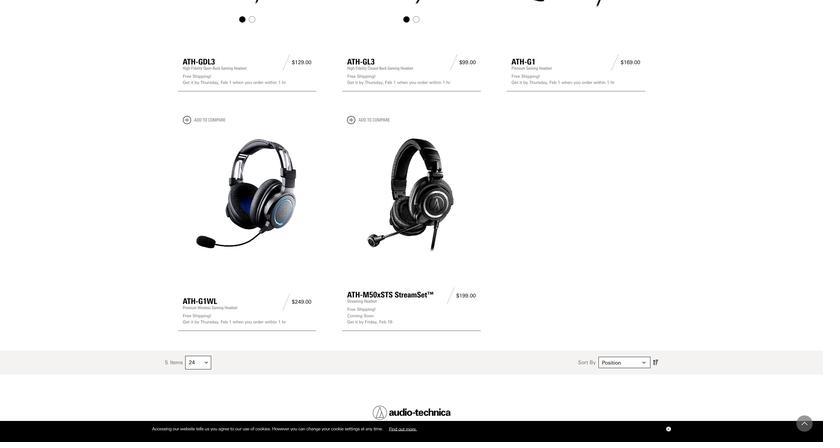 Task type: locate. For each thing, give the bounding box(es) containing it.
can
[[298, 427, 305, 432]]

option group
[[182, 15, 312, 24], [347, 15, 477, 24]]

1 option group from the left
[[182, 15, 312, 24]]

feb left 16
[[379, 320, 386, 325]]

0 vertical spatial premium
[[512, 66, 525, 71]]

gaming
[[221, 66, 233, 71], [388, 66, 400, 71], [526, 66, 538, 71], [212, 306, 224, 310]]

5 items
[[165, 360, 183, 366]]

divider line image for ath-m50xsts streamset™
[[445, 288, 456, 304]]

sort
[[578, 360, 588, 366]]

it for g1
[[520, 80, 522, 85]]

m50xsts
[[363, 290, 393, 300]]

1
[[229, 80, 232, 85], [278, 80, 281, 85], [393, 80, 396, 85], [443, 80, 445, 85], [558, 80, 560, 85], [607, 80, 610, 85], [229, 320, 232, 325], [278, 320, 281, 325]]

1 horizontal spatial fidelity
[[356, 66, 367, 71]]

thursday,
[[201, 80, 219, 85], [365, 80, 384, 85], [529, 80, 548, 85], [201, 320, 219, 325]]

back
[[213, 66, 220, 71], [379, 66, 387, 71]]

option group down ath gdl3 image
[[182, 15, 312, 24]]

free for ath-gl3
[[347, 74, 356, 79]]

back inside ath-gl3 high-fidelity closed-back gaming headset
[[379, 66, 387, 71]]

shipping! for gl3
[[357, 74, 376, 79]]

shipping!
[[193, 74, 211, 79], [357, 74, 376, 79], [521, 74, 540, 79], [357, 307, 376, 312], [193, 314, 211, 319]]

$199.00
[[456, 293, 476, 299]]

free shipping! get it by thursday, feb 1 when you order within 1 hr for ath-gl3
[[347, 74, 450, 85]]

feb down ath-g1 premium gaming headset
[[550, 80, 557, 85]]

1 add to compare from the left
[[194, 117, 226, 123]]

thursday, down ath-g1 premium gaming headset
[[529, 80, 548, 85]]

ath- inside ath-g1wl premium wireless gaming headset
[[183, 297, 198, 306]]

it down ath-gdl3 high-fidelity open-back gaming headset
[[191, 80, 193, 85]]

high-
[[183, 66, 191, 71], [347, 66, 356, 71]]

fidelity left closed-
[[356, 66, 367, 71]]

fidelity left open-
[[191, 66, 202, 71]]

ath g1wl image
[[183, 129, 312, 258]]

it down 'coming'
[[355, 320, 358, 325]]

add to compare for g1wl
[[194, 117, 226, 123]]

0 horizontal spatial add
[[194, 117, 202, 123]]

get
[[183, 80, 190, 85], [347, 80, 354, 85], [512, 80, 519, 85], [183, 320, 190, 325], [347, 320, 354, 325]]

when for ath-g1
[[562, 80, 572, 85]]

when
[[233, 80, 244, 85], [397, 80, 408, 85], [562, 80, 572, 85], [233, 320, 244, 325]]

accessing our website tells us you agree to our use of cookies. however you can change your cookie settings at any time.
[[152, 427, 384, 432]]

shipping! down ath-g1 premium gaming headset
[[521, 74, 540, 79]]

16
[[388, 320, 393, 325]]

free down ath-gdl3 high-fidelity open-back gaming headset
[[183, 74, 191, 79]]

0 horizontal spatial fidelity
[[191, 66, 202, 71]]

within for ath-gl3
[[429, 80, 441, 85]]

0 horizontal spatial to
[[203, 117, 207, 123]]

0 horizontal spatial high-
[[183, 66, 191, 71]]

headset inside ath-gl3 high-fidelity closed-back gaming headset
[[401, 66, 413, 71]]

free shipping! coming soon get it by friday, feb 16
[[347, 307, 393, 325]]

1 horizontal spatial add to compare button
[[347, 116, 390, 124]]

free inside free shipping! coming soon get it by friday, feb 16
[[347, 307, 356, 312]]

by down ath-g1 premium gaming headset
[[523, 80, 528, 85]]

add to compare button
[[183, 116, 226, 124], [347, 116, 390, 124]]

divider line image for ath-g1wl
[[281, 294, 292, 310]]

feb down ath-gdl3 high-fidelity open-back gaming headset
[[221, 80, 228, 85]]

by down 'coming'
[[359, 320, 364, 325]]

settings
[[345, 427, 360, 432]]

ath- inside ath-gl3 high-fidelity closed-back gaming headset
[[347, 57, 363, 66]]

free for ath-gdl3
[[183, 74, 191, 79]]

us
[[205, 427, 209, 432]]

1 vertical spatial premium
[[183, 306, 197, 310]]

premium left wireless
[[183, 306, 197, 310]]

our
[[173, 427, 179, 432], [235, 427, 242, 432]]

1 horizontal spatial back
[[379, 66, 387, 71]]

1 horizontal spatial compare
[[373, 117, 390, 123]]

ath-
[[183, 57, 198, 66], [347, 57, 363, 66], [512, 57, 527, 66], [347, 290, 363, 300], [183, 297, 198, 306]]

$129.00
[[292, 59, 312, 66]]

high- inside ath-gdl3 high-fidelity open-back gaming headset
[[183, 66, 191, 71]]

0 horizontal spatial option group
[[182, 15, 312, 24]]

back for gdl3
[[213, 66, 220, 71]]

sort by
[[578, 360, 596, 366]]

by
[[195, 80, 199, 85], [359, 80, 364, 85], [523, 80, 528, 85], [195, 320, 199, 325], [359, 320, 364, 325]]

order
[[253, 80, 264, 85], [418, 80, 428, 85], [582, 80, 592, 85], [253, 320, 264, 325]]

high- left gl3
[[347, 66, 356, 71]]

premium inside ath-g1 premium gaming headset
[[512, 66, 525, 71]]

headset
[[234, 66, 247, 71], [401, 66, 413, 71], [539, 66, 552, 71], [364, 299, 377, 304], [225, 306, 237, 310]]

0 horizontal spatial back
[[213, 66, 220, 71]]

0 horizontal spatial add to compare button
[[183, 116, 226, 124]]

free down ath-gl3 high-fidelity closed-back gaming headset
[[347, 74, 356, 79]]

our left use
[[235, 427, 242, 432]]

free
[[183, 74, 191, 79], [347, 74, 356, 79], [512, 74, 520, 79], [347, 307, 356, 312], [183, 314, 191, 319]]

divider line image for ath-gl3
[[448, 54, 459, 71]]

by down gl3
[[359, 80, 364, 85]]

1 horizontal spatial our
[[235, 427, 242, 432]]

divider line image for ath-gdl3
[[281, 54, 292, 71]]

set descending direction image
[[653, 359, 658, 367]]

ath- for gdl3
[[183, 57, 198, 66]]

order for ath-gdl3
[[253, 80, 264, 85]]

streamset™
[[395, 290, 434, 300]]

arrow up image
[[802, 421, 808, 427]]

hr for g1
[[611, 80, 615, 85]]

by down gdl3
[[195, 80, 199, 85]]

cross image
[[667, 428, 670, 431]]

premium left g1
[[512, 66, 525, 71]]

2 compare from the left
[[373, 117, 390, 123]]

feb
[[221, 80, 228, 85], [385, 80, 392, 85], [550, 80, 557, 85], [221, 320, 228, 325], [379, 320, 386, 325]]

to for g1wl
[[203, 117, 207, 123]]

2 our from the left
[[235, 427, 242, 432]]

fidelity inside ath-gdl3 high-fidelity open-back gaming headset
[[191, 66, 202, 71]]

2 add to compare from the left
[[359, 117, 390, 123]]

to
[[203, 117, 207, 123], [367, 117, 372, 123], [230, 427, 234, 432]]

add
[[194, 117, 202, 123], [359, 117, 366, 123]]

hr for gl3
[[446, 80, 450, 85]]

free up 'coming'
[[347, 307, 356, 312]]

g1wl
[[198, 297, 217, 306]]

carrat down image
[[642, 361, 646, 365]]

headset inside ath-g1 premium gaming headset
[[539, 66, 552, 71]]

free shipping! get it by thursday, feb 1 when you order within 1 hr for ath-g1
[[512, 74, 615, 85]]

our left website on the left
[[173, 427, 179, 432]]

by for g1
[[523, 80, 528, 85]]

1 horizontal spatial premium
[[512, 66, 525, 71]]

feb for gdl3
[[221, 80, 228, 85]]

it for gl3
[[355, 80, 358, 85]]

high- for ath-gl3
[[347, 66, 356, 71]]

2 add to compare button from the left
[[347, 116, 390, 124]]

use
[[243, 427, 249, 432]]

1 horizontal spatial add to compare
[[359, 117, 390, 123]]

cookie
[[331, 427, 344, 432]]

2 add from the left
[[359, 117, 366, 123]]

add for g1wl
[[194, 117, 202, 123]]

2 high- from the left
[[347, 66, 356, 71]]

premium
[[512, 66, 525, 71], [183, 306, 197, 310]]

1 add to compare button from the left
[[183, 116, 226, 124]]

thursday, for g1
[[529, 80, 548, 85]]

ath g1 image
[[512, 0, 640, 12]]

ath- for m50xsts
[[347, 290, 363, 300]]

get for ath-gl3
[[347, 80, 354, 85]]

fidelity
[[191, 66, 202, 71], [356, 66, 367, 71]]

feb down ath-g1wl premium wireless gaming headset
[[221, 320, 228, 325]]

0 horizontal spatial add to compare
[[194, 117, 226, 123]]

feb down ath-gl3 high-fidelity closed-back gaming headset
[[385, 80, 392, 85]]

shipping! down closed-
[[357, 74, 376, 79]]

back inside ath-gdl3 high-fidelity open-back gaming headset
[[213, 66, 220, 71]]

2 option group from the left
[[347, 15, 477, 24]]

hr
[[282, 80, 286, 85], [446, 80, 450, 85], [611, 80, 615, 85], [282, 320, 286, 325]]

high- left gdl3
[[183, 66, 191, 71]]

shipping! up soon at the left
[[357, 307, 376, 312]]

fidelity inside ath-gl3 high-fidelity closed-back gaming headset
[[356, 66, 367, 71]]

1 add from the left
[[194, 117, 202, 123]]

1 compare from the left
[[208, 117, 226, 123]]

1 fidelity from the left
[[191, 66, 202, 71]]

it down ath-g1 premium gaming headset
[[520, 80, 522, 85]]

free down ath-g1 premium gaming headset
[[512, 74, 520, 79]]

2 fidelity from the left
[[356, 66, 367, 71]]

premium inside ath-g1wl premium wireless gaming headset
[[183, 306, 197, 310]]

thursday, down closed-
[[365, 80, 384, 85]]

1 back from the left
[[213, 66, 220, 71]]

get for ath-gdl3
[[183, 80, 190, 85]]

high- inside ath-gl3 high-fidelity closed-back gaming headset
[[347, 66, 356, 71]]

gaming inside ath-gl3 high-fidelity closed-back gaming headset
[[388, 66, 400, 71]]

it down ath-gl3 high-fidelity closed-back gaming headset
[[355, 80, 358, 85]]

headset inside ath-g1wl premium wireless gaming headset
[[225, 306, 237, 310]]

it for gdl3
[[191, 80, 193, 85]]

0 horizontal spatial premium
[[183, 306, 197, 310]]

1 horizontal spatial high-
[[347, 66, 356, 71]]

high- for ath-gdl3
[[183, 66, 191, 71]]

divider line image
[[281, 54, 292, 71], [448, 54, 459, 71], [609, 54, 621, 71], [445, 288, 456, 304], [281, 294, 292, 310]]

2 horizontal spatial to
[[367, 117, 372, 123]]

within
[[265, 80, 277, 85], [429, 80, 441, 85], [594, 80, 606, 85], [265, 320, 277, 325]]

it
[[191, 80, 193, 85], [355, 80, 358, 85], [520, 80, 522, 85], [191, 320, 193, 325], [355, 320, 358, 325]]

ath-gdl3 high-fidelity open-back gaming headset
[[183, 57, 247, 71]]

it inside free shipping! coming soon get it by friday, feb 16
[[355, 320, 358, 325]]

you
[[245, 80, 252, 85], [409, 80, 416, 85], [574, 80, 581, 85], [245, 320, 252, 325], [210, 427, 217, 432], [290, 427, 297, 432]]

shipping! down open-
[[193, 74, 211, 79]]

0 horizontal spatial our
[[173, 427, 179, 432]]

thursday, down open-
[[201, 80, 219, 85]]

add to compare
[[194, 117, 226, 123], [359, 117, 390, 123]]

free shipping! get it by thursday, feb 1 when you order within 1 hr
[[183, 74, 286, 85], [347, 74, 450, 85], [512, 74, 615, 85], [183, 314, 286, 325]]

1 high- from the left
[[183, 66, 191, 71]]

1 horizontal spatial add
[[359, 117, 366, 123]]

within for ath-g1
[[594, 80, 606, 85]]

ath- inside the ath-m50xsts streamset™ streaming headset
[[347, 290, 363, 300]]

shipping! for g1
[[521, 74, 540, 79]]

ath- inside ath-g1 premium gaming headset
[[512, 57, 527, 66]]

carrat down image
[[205, 361, 208, 365]]

at
[[361, 427, 365, 432]]

thursday, for gl3
[[365, 80, 384, 85]]

option group down ath gl3 image
[[347, 15, 477, 24]]

add to compare button for g1wl
[[183, 116, 226, 124]]

0 horizontal spatial compare
[[208, 117, 226, 123]]

ath- inside ath-gdl3 high-fidelity open-back gaming headset
[[183, 57, 198, 66]]

coming
[[347, 314, 363, 319]]

hr for gdl3
[[282, 80, 286, 85]]

1 horizontal spatial option group
[[347, 15, 477, 24]]

2 back from the left
[[379, 66, 387, 71]]

order for ath-gl3
[[418, 80, 428, 85]]

compare
[[208, 117, 226, 123], [373, 117, 390, 123]]

feb for gl3
[[385, 80, 392, 85]]



Task type: describe. For each thing, give the bounding box(es) containing it.
add to compare button for m50xsts
[[347, 116, 390, 124]]

find
[[389, 427, 397, 432]]

ath gdl3 image
[[183, 0, 312, 12]]

by down wireless
[[195, 320, 199, 325]]

ath-gl3 high-fidelity closed-back gaming headset
[[347, 57, 413, 71]]

cookies.
[[255, 427, 271, 432]]

back for gl3
[[379, 66, 387, 71]]

gaming inside ath-gdl3 high-fidelity open-back gaming headset
[[221, 66, 233, 71]]

however
[[272, 427, 289, 432]]

option group for ath-gl3
[[347, 15, 477, 24]]

1 our from the left
[[173, 427, 179, 432]]

ath-m50xsts streamset™ streaming headset
[[347, 290, 434, 304]]

get inside free shipping! coming soon get it by friday, feb 16
[[347, 320, 354, 325]]

gaming inside ath-g1wl premium wireless gaming headset
[[212, 306, 224, 310]]

ath- for g1
[[512, 57, 527, 66]]

shipping! inside free shipping! coming soon get it by friday, feb 16
[[357, 307, 376, 312]]

premium for ath-g1
[[512, 66, 525, 71]]

ath- for gl3
[[347, 57, 363, 66]]

store logo image
[[373, 406, 451, 420]]

get for ath-g1
[[512, 80, 519, 85]]

fidelity for gdl3
[[191, 66, 202, 71]]

when for ath-gdl3
[[233, 80, 244, 85]]

free down ath-g1wl premium wireless gaming headset
[[183, 314, 191, 319]]

free for ath-g1
[[512, 74, 520, 79]]

ath-g1 premium gaming headset
[[512, 57, 552, 71]]

friday,
[[365, 320, 378, 325]]

1 horizontal spatial to
[[230, 427, 234, 432]]

ath-m50xsts streamset™ image
[[347, 129, 476, 258]]

gaming inside ath-g1 premium gaming headset
[[526, 66, 538, 71]]

by for gdl3
[[195, 80, 199, 85]]

5
[[165, 360, 168, 366]]

$169.00
[[621, 59, 640, 66]]

feb for g1
[[550, 80, 557, 85]]

by inside free shipping! coming soon get it by friday, feb 16
[[359, 320, 364, 325]]

when for ath-gl3
[[397, 80, 408, 85]]

find out more.
[[389, 427, 417, 432]]

free shipping! get it by thursday, feb 1 when you order within 1 hr for ath-gdl3
[[183, 74, 286, 85]]

soon
[[364, 314, 374, 319]]

it down ath-g1wl premium wireless gaming headset
[[191, 320, 193, 325]]

your
[[322, 427, 330, 432]]

$99.00
[[459, 59, 476, 66]]

agree
[[218, 427, 229, 432]]

of
[[250, 427, 254, 432]]

by
[[590, 360, 596, 366]]

accessing
[[152, 427, 172, 432]]

order for ath-g1
[[582, 80, 592, 85]]

add to compare for m50xsts
[[359, 117, 390, 123]]

fidelity for gl3
[[356, 66, 367, 71]]

$249.00
[[292, 299, 312, 305]]

compare for g1wl
[[208, 117, 226, 123]]

premium for ath-g1wl
[[183, 306, 197, 310]]

headset inside the ath-m50xsts streamset™ streaming headset
[[364, 299, 377, 304]]

more.
[[406, 427, 417, 432]]

add for m50xsts
[[359, 117, 366, 123]]

headset inside ath-gdl3 high-fidelity open-back gaming headset
[[234, 66, 247, 71]]

website
[[180, 427, 195, 432]]

ath gl3 image
[[347, 0, 476, 12]]

feb inside free shipping! coming soon get it by friday, feb 16
[[379, 320, 386, 325]]

compare for m50xsts
[[373, 117, 390, 123]]

divider line image for ath-g1
[[609, 54, 621, 71]]

closed-
[[368, 66, 379, 71]]

within for ath-gdl3
[[265, 80, 277, 85]]

tells
[[196, 427, 204, 432]]

items
[[170, 360, 183, 366]]

thursday, down wireless
[[201, 320, 219, 325]]

any
[[366, 427, 372, 432]]

option group for ath-gdl3
[[182, 15, 312, 24]]

to for m50xsts
[[367, 117, 372, 123]]

wireless
[[198, 306, 211, 310]]

find out more. link
[[384, 424, 422, 434]]

change
[[306, 427, 321, 432]]

gl3
[[363, 57, 375, 66]]

g1
[[527, 57, 536, 66]]

shipping! down wireless
[[193, 314, 211, 319]]

open-
[[203, 66, 213, 71]]

thursday, for gdl3
[[201, 80, 219, 85]]

time.
[[374, 427, 383, 432]]

shipping! for gdl3
[[193, 74, 211, 79]]

by for gl3
[[359, 80, 364, 85]]

ath-g1wl premium wireless gaming headset
[[183, 297, 237, 310]]

gdl3
[[198, 57, 215, 66]]

streaming
[[347, 299, 363, 304]]

ath- for g1wl
[[183, 297, 198, 306]]

out
[[398, 427, 405, 432]]



Task type: vqa. For each thing, say whether or not it's contained in the screenshot.
2nd the models from the bottom
no



